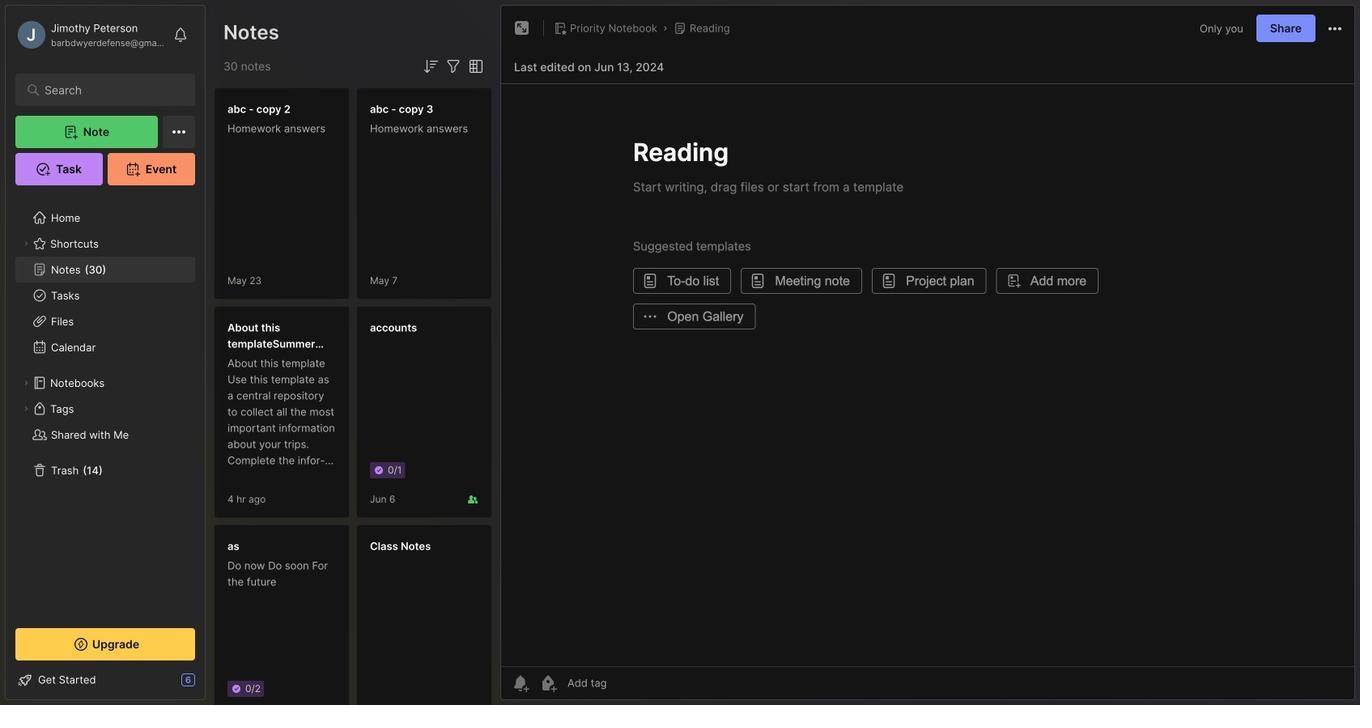 Task type: describe. For each thing, give the bounding box(es) containing it.
expand notebooks image
[[21, 378, 31, 388]]

expand note image
[[513, 19, 532, 38]]

none search field inside main "element"
[[45, 80, 174, 100]]

Account field
[[15, 19, 165, 51]]

Search text field
[[45, 83, 174, 98]]

add tag image
[[539, 674, 558, 693]]

View options field
[[463, 57, 486, 76]]

add filters image
[[444, 57, 463, 76]]

Add filters field
[[444, 57, 463, 76]]

note window element
[[501, 5, 1356, 705]]



Task type: vqa. For each thing, say whether or not it's contained in the screenshot.
Add filters icon
yes



Task type: locate. For each thing, give the bounding box(es) containing it.
click to collapse image
[[205, 676, 217, 695]]

Sort options field
[[421, 57, 441, 76]]

expand tags image
[[21, 404, 31, 414]]

None search field
[[45, 80, 174, 100]]

more actions image
[[1326, 19, 1345, 39]]

Add tag field
[[566, 676, 688, 690]]

tree inside main "element"
[[6, 195, 205, 614]]

tree
[[6, 195, 205, 614]]

Help and Learning task checklist field
[[6, 667, 205, 693]]

main element
[[0, 0, 211, 705]]

More actions field
[[1326, 18, 1345, 39]]

Note Editor text field
[[501, 83, 1355, 667]]

add a reminder image
[[511, 674, 531, 693]]



